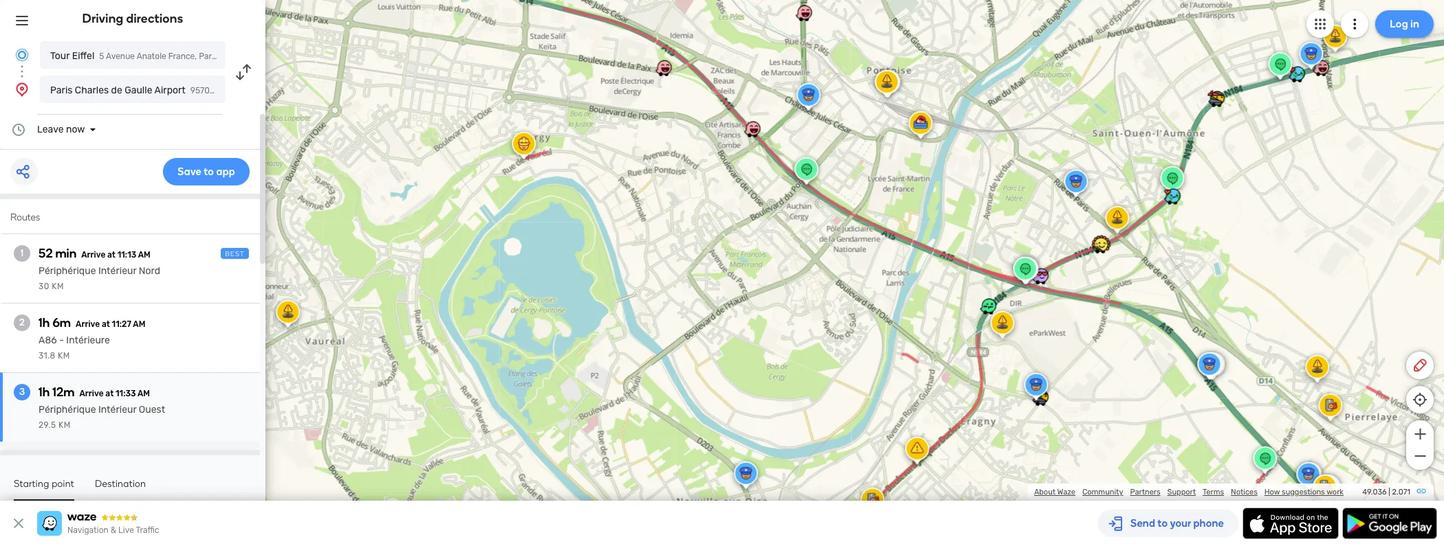 Task type: locate. For each thing, give the bounding box(es) containing it.
am for min
[[138, 250, 150, 260]]

point
[[52, 479, 74, 490]]

périphérique
[[39, 265, 96, 277], [39, 404, 96, 416]]

intérieur inside the périphérique intérieur nord 30 km
[[98, 265, 136, 277]]

2 vertical spatial km
[[58, 421, 71, 430]]

at for 12m
[[105, 389, 114, 399]]

2 intérieur from the top
[[98, 404, 136, 416]]

now
[[66, 124, 85, 135]]

arrive inside "1h 6m arrive at 11:27 am"
[[76, 320, 100, 329]]

30
[[39, 282, 49, 292]]

1h left "6m"
[[39, 316, 50, 331]]

at left 11:13
[[107, 250, 116, 260]]

52 min arrive at 11:13 am
[[39, 246, 150, 261]]

29.5
[[39, 421, 56, 430]]

1 intérieur from the top
[[98, 265, 136, 277]]

périphérique down min
[[39, 265, 96, 277]]

arrive up the périphérique intérieur nord 30 km
[[81, 250, 105, 260]]

am inside 52 min arrive at 11:13 am
[[138, 250, 150, 260]]

1 vertical spatial km
[[58, 351, 70, 361]]

1h 6m arrive at 11:27 am
[[39, 316, 145, 331]]

zoom in image
[[1411, 426, 1429, 443]]

arrive up périphérique intérieur ouest 29.5 km
[[79, 389, 104, 399]]

suggestions
[[1282, 488, 1325, 497]]

&
[[111, 526, 116, 536]]

gaulle
[[125, 85, 152, 96]]

support
[[1167, 488, 1196, 497]]

km down -
[[58, 351, 70, 361]]

anatole
[[137, 52, 166, 61]]

0 vertical spatial km
[[52, 282, 64, 292]]

km right 30
[[52, 282, 64, 292]]

destination
[[95, 479, 146, 490]]

about
[[1034, 488, 1056, 497]]

am inside "1h 6m arrive at 11:27 am"
[[133, 320, 145, 329]]

support link
[[1167, 488, 1196, 497]]

about waze link
[[1034, 488, 1075, 497]]

nord
[[139, 265, 160, 277]]

2 1h from the top
[[39, 385, 50, 400]]

leave now
[[37, 124, 85, 135]]

at left the 11:33 on the bottom left
[[105, 389, 114, 399]]

at inside 52 min arrive at 11:13 am
[[107, 250, 116, 260]]

link image
[[1416, 486, 1427, 497]]

périphérique inside périphérique intérieur ouest 29.5 km
[[39, 404, 96, 416]]

am right 11:27
[[133, 320, 145, 329]]

terms
[[1203, 488, 1224, 497]]

am inside 1h 12m arrive at 11:33 am
[[138, 389, 150, 399]]

km
[[52, 282, 64, 292], [58, 351, 70, 361], [58, 421, 71, 430]]

intérieur down the 11:33 on the bottom left
[[98, 404, 136, 416]]

périphérique down 12m
[[39, 404, 96, 416]]

partners
[[1130, 488, 1160, 497]]

52
[[39, 246, 53, 261]]

routes
[[10, 212, 40, 223]]

périphérique intérieur ouest 29.5 km
[[39, 404, 165, 430]]

at inside "1h 6m arrive at 11:27 am"
[[102, 320, 110, 329]]

intérieur
[[98, 265, 136, 277], [98, 404, 136, 416]]

at for 6m
[[102, 320, 110, 329]]

at inside 1h 12m arrive at 11:33 am
[[105, 389, 114, 399]]

0 vertical spatial intérieur
[[98, 265, 136, 277]]

périphérique inside the périphérique intérieur nord 30 km
[[39, 265, 96, 277]]

1 vertical spatial périphérique
[[39, 404, 96, 416]]

31.8
[[39, 351, 55, 361]]

0 vertical spatial 1h
[[39, 316, 50, 331]]

arrive for 1h 6m
[[76, 320, 100, 329]]

intérieur down 11:13
[[98, 265, 136, 277]]

community
[[1082, 488, 1123, 497]]

france
[[222, 52, 249, 61]]

1h 12m arrive at 11:33 am
[[39, 385, 150, 400]]

arrive inside 52 min arrive at 11:13 am
[[81, 250, 105, 260]]

0 vertical spatial am
[[138, 250, 150, 260]]

current location image
[[14, 47, 30, 63]]

2 périphérique from the top
[[39, 404, 96, 416]]

1 vertical spatial intérieur
[[98, 404, 136, 416]]

km inside périphérique intérieur ouest 29.5 km
[[58, 421, 71, 430]]

1 vertical spatial am
[[133, 320, 145, 329]]

0 vertical spatial at
[[107, 250, 116, 260]]

km for 6m
[[58, 351, 70, 361]]

at
[[107, 250, 116, 260], [102, 320, 110, 329], [105, 389, 114, 399]]

0 vertical spatial arrive
[[81, 250, 105, 260]]

km inside a86 - intérieure 31.8 km
[[58, 351, 70, 361]]

intérieur inside périphérique intérieur ouest 29.5 km
[[98, 404, 136, 416]]

2 vertical spatial arrive
[[79, 389, 104, 399]]

am
[[138, 250, 150, 260], [133, 320, 145, 329], [138, 389, 150, 399]]

1 vertical spatial arrive
[[76, 320, 100, 329]]

km inside the périphérique intérieur nord 30 km
[[52, 282, 64, 292]]

arrive
[[81, 250, 105, 260], [76, 320, 100, 329], [79, 389, 104, 399]]

1h for 1h 6m
[[39, 316, 50, 331]]

notices link
[[1231, 488, 1258, 497]]

about waze community partners support terms notices how suggestions work
[[1034, 488, 1344, 497]]

am right the 11:33 on the bottom left
[[138, 389, 150, 399]]

2.071
[[1392, 488, 1410, 497]]

paris
[[50, 85, 73, 96]]

tour
[[50, 50, 70, 62]]

1 périphérique from the top
[[39, 265, 96, 277]]

arrive inside 1h 12m arrive at 11:33 am
[[79, 389, 104, 399]]

2 vertical spatial am
[[138, 389, 150, 399]]

arrive up 'intérieure'
[[76, 320, 100, 329]]

12m
[[52, 385, 75, 400]]

0 vertical spatial périphérique
[[39, 265, 96, 277]]

at left 11:27
[[102, 320, 110, 329]]

|
[[1389, 488, 1390, 497]]

1 vertical spatial 1h
[[39, 385, 50, 400]]

1h
[[39, 316, 50, 331], [39, 385, 50, 400]]

traffic
[[136, 526, 159, 536]]

km right 29.5
[[58, 421, 71, 430]]

am up nord
[[138, 250, 150, 260]]

live
[[118, 526, 134, 536]]

1 vertical spatial at
[[102, 320, 110, 329]]

paris,
[[199, 52, 220, 61]]

am for 6m
[[133, 320, 145, 329]]

2 vertical spatial at
[[105, 389, 114, 399]]

1h left 12m
[[39, 385, 50, 400]]

ouest
[[139, 404, 165, 416]]

1 1h from the top
[[39, 316, 50, 331]]



Task type: vqa. For each thing, say whether or not it's contained in the screenshot.
91.183
no



Task type: describe. For each thing, give the bounding box(es) containing it.
km for min
[[52, 282, 64, 292]]

driving
[[82, 11, 123, 26]]

at for min
[[107, 250, 116, 260]]

avenue
[[106, 52, 135, 61]]

11:13
[[117, 250, 136, 260]]

a86 - intérieure 31.8 km
[[39, 335, 110, 361]]

waze
[[1057, 488, 1075, 497]]

arrive for 1h 12m
[[79, 389, 104, 399]]

périphérique intérieur nord 30 km
[[39, 265, 160, 292]]

5
[[99, 52, 104, 61]]

de
[[111, 85, 122, 96]]

starting
[[14, 479, 49, 490]]

1
[[20, 248, 24, 259]]

pencil image
[[1412, 358, 1428, 374]]

11:33
[[116, 389, 136, 399]]

france,
[[168, 52, 197, 61]]

49.036
[[1362, 488, 1387, 497]]

notices
[[1231, 488, 1258, 497]]

directions
[[126, 11, 183, 26]]

clock image
[[10, 122, 27, 138]]

-
[[59, 335, 64, 347]]

min
[[55, 246, 76, 261]]

how
[[1264, 488, 1280, 497]]

paris charles de gaulle airport button
[[40, 76, 226, 103]]

partners link
[[1130, 488, 1160, 497]]

zoom out image
[[1411, 448, 1429, 465]]

paris charles de gaulle airport
[[50, 85, 186, 96]]

périphérique for 12m
[[39, 404, 96, 416]]

starting point
[[14, 479, 74, 490]]

a86
[[39, 335, 57, 347]]

navigation
[[67, 526, 109, 536]]

location image
[[14, 81, 30, 98]]

intérieur for 1h 12m
[[98, 404, 136, 416]]

best
[[225, 250, 245, 259]]

périphérique for min
[[39, 265, 96, 277]]

airport
[[154, 85, 186, 96]]

terms link
[[1203, 488, 1224, 497]]

charles
[[75, 85, 109, 96]]

work
[[1327, 488, 1344, 497]]

tour eiffel 5 avenue anatole france, paris, france
[[50, 50, 249, 62]]

km for 12m
[[58, 421, 71, 430]]

leave
[[37, 124, 64, 135]]

intérieur for 52 min
[[98, 265, 136, 277]]

11:27
[[112, 320, 131, 329]]

intérieure
[[66, 335, 110, 347]]

1h for 1h 12m
[[39, 385, 50, 400]]

x image
[[10, 516, 27, 532]]

how suggestions work link
[[1264, 488, 1344, 497]]

driving directions
[[82, 11, 183, 26]]

starting point button
[[14, 479, 74, 501]]

eiffel
[[72, 50, 94, 62]]

destination button
[[95, 479, 146, 500]]

6m
[[52, 316, 71, 331]]

navigation & live traffic
[[67, 526, 159, 536]]

49.036 | 2.071
[[1362, 488, 1410, 497]]

2
[[19, 317, 25, 329]]

arrive for 52 min
[[81, 250, 105, 260]]

am for 12m
[[138, 389, 150, 399]]

community link
[[1082, 488, 1123, 497]]

3
[[19, 386, 25, 398]]



